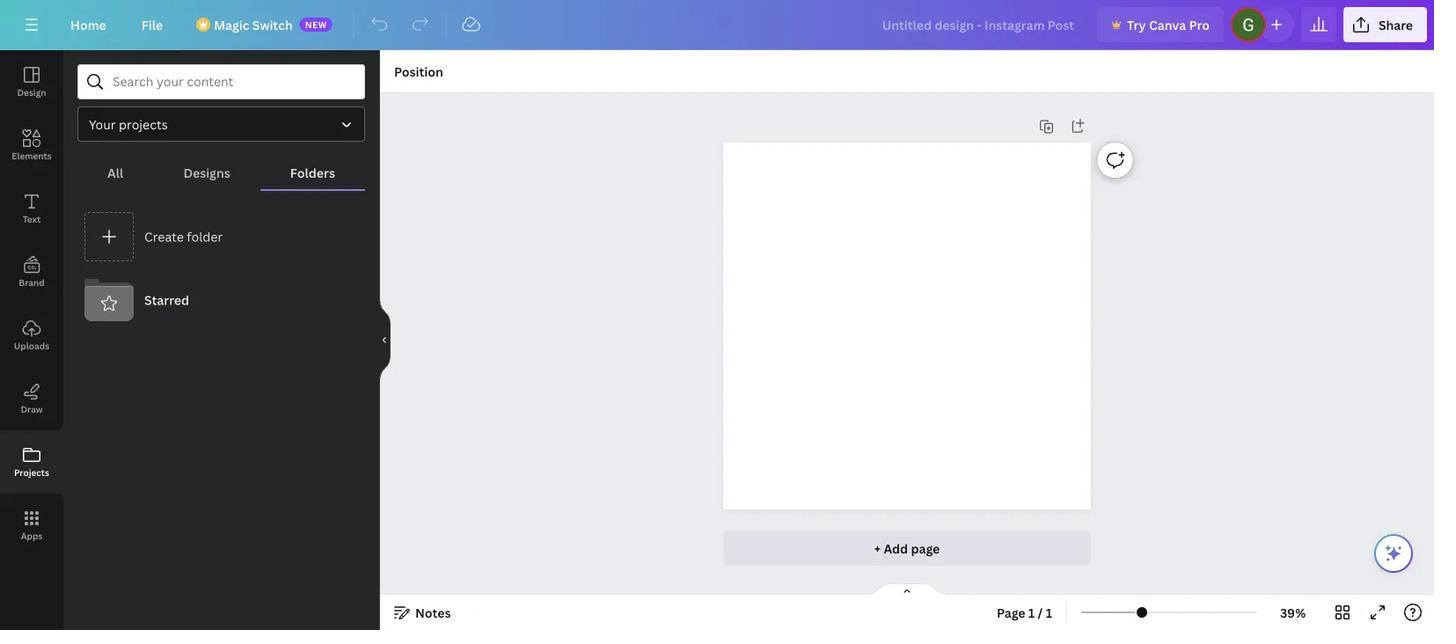 Task type: vqa. For each thing, say whether or not it's contained in the screenshot.
EXPLORE
no



Task type: describe. For each thing, give the bounding box(es) containing it.
page 1 / 1
[[997, 604, 1053, 621]]

starred button
[[77, 268, 365, 332]]

brand
[[19, 276, 45, 288]]

show pages image
[[865, 583, 950, 597]]

your
[[89, 116, 116, 132]]

draw
[[21, 403, 43, 415]]

text button
[[0, 177, 63, 240]]

pro
[[1189, 16, 1210, 33]]

share
[[1379, 16, 1413, 33]]

design
[[17, 86, 46, 98]]

main menu bar
[[0, 0, 1435, 50]]

elements
[[12, 150, 52, 161]]

draw button
[[0, 367, 63, 430]]

Select ownership filter button
[[77, 106, 365, 142]]

home
[[70, 16, 106, 33]]

magic
[[214, 16, 249, 33]]

position
[[394, 63, 443, 80]]

+
[[875, 540, 881, 557]]

projects
[[119, 116, 168, 132]]

projects button
[[0, 430, 63, 494]]

uploads button
[[0, 304, 63, 367]]

apps
[[21, 530, 43, 542]]

page
[[911, 540, 940, 557]]

file
[[141, 16, 163, 33]]

your projects
[[89, 116, 168, 132]]

39%
[[1280, 604, 1306, 621]]

create folder button
[[77, 205, 365, 268]]

folders
[[290, 164, 335, 181]]

Search your content search field
[[113, 65, 354, 99]]

page
[[997, 604, 1026, 621]]

39% button
[[1265, 598, 1322, 627]]

create
[[144, 228, 184, 245]]

magic switch
[[214, 16, 293, 33]]



Task type: locate. For each thing, give the bounding box(es) containing it.
text
[[23, 213, 41, 225]]

home link
[[56, 7, 120, 42]]

/
[[1038, 604, 1043, 621]]

add
[[884, 540, 908, 557]]

2 1 from the left
[[1046, 604, 1053, 621]]

apps button
[[0, 494, 63, 557]]

+ add page button
[[724, 531, 1091, 566]]

1 left the / at the bottom of page
[[1029, 604, 1035, 621]]

canva assistant image
[[1383, 543, 1405, 564]]

position button
[[387, 57, 450, 85]]

1 1 from the left
[[1029, 604, 1035, 621]]

0 horizontal spatial 1
[[1029, 604, 1035, 621]]

new
[[305, 18, 327, 30]]

designs
[[183, 164, 230, 181]]

starred
[[144, 292, 189, 308]]

folder
[[187, 228, 223, 245]]

try canva pro button
[[1097, 7, 1224, 42]]

all
[[107, 164, 123, 181]]

switch
[[252, 16, 293, 33]]

designs button
[[153, 156, 260, 189]]

share button
[[1344, 7, 1427, 42]]

Design title text field
[[868, 7, 1090, 42]]

try canva pro
[[1127, 16, 1210, 33]]

folders button
[[260, 156, 365, 189]]

notes
[[415, 604, 451, 621]]

brand button
[[0, 240, 63, 304]]

1 horizontal spatial 1
[[1046, 604, 1053, 621]]

projects
[[14, 466, 49, 478]]

1
[[1029, 604, 1035, 621], [1046, 604, 1053, 621]]

try
[[1127, 16, 1146, 33]]

side panel tab list
[[0, 50, 63, 557]]

all button
[[77, 156, 153, 189]]

create folder
[[144, 228, 223, 245]]

canva
[[1149, 16, 1186, 33]]

file button
[[127, 7, 177, 42]]

hide image
[[379, 298, 391, 382]]

elements button
[[0, 114, 63, 177]]

+ add page
[[875, 540, 940, 557]]

1 right the / at the bottom of page
[[1046, 604, 1053, 621]]

notes button
[[387, 598, 458, 627]]

uploads
[[14, 340, 49, 352]]

design button
[[0, 50, 63, 114]]



